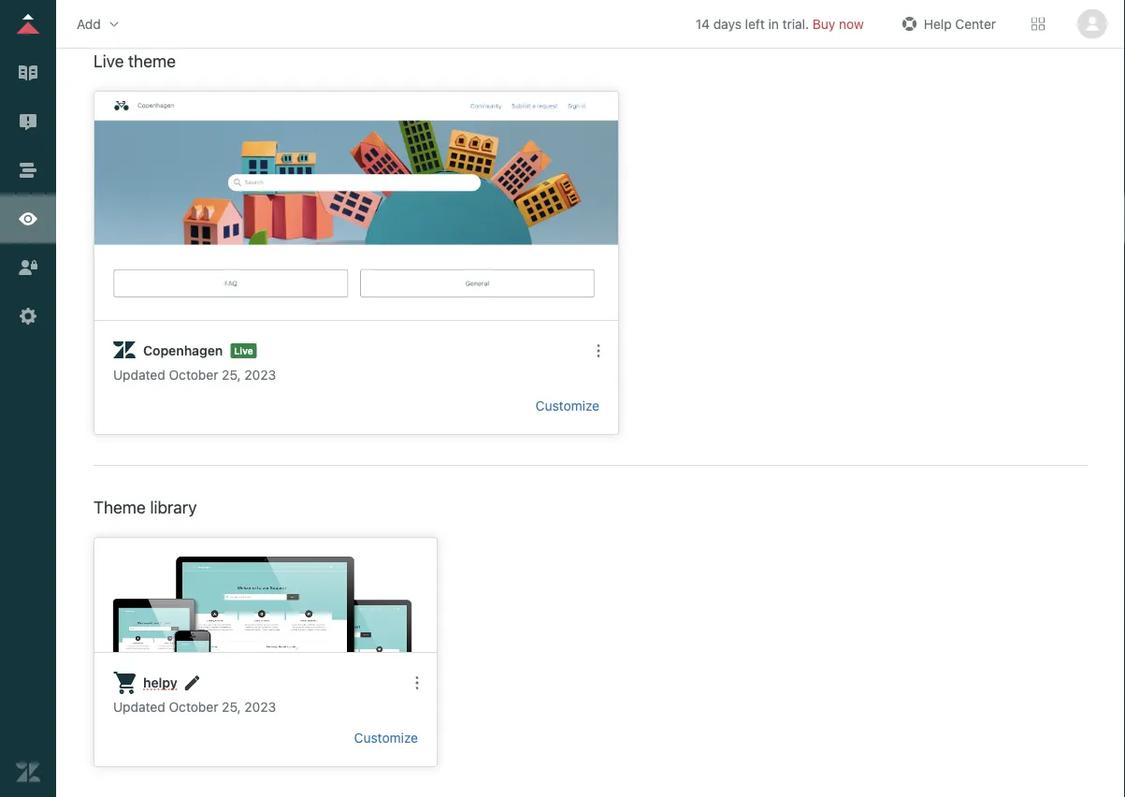 Task type: vqa. For each thing, say whether or not it's contained in the screenshot.
Customize to the top
yes



Task type: locate. For each thing, give the bounding box(es) containing it.
0 vertical spatial open theme context menu button
[[584, 336, 614, 366]]

0 vertical spatial open theme context menu image
[[591, 343, 606, 358]]

add
[[77, 16, 101, 31]]

1 vertical spatial updated october 25, 2023
[[113, 700, 276, 715]]

customize
[[536, 398, 600, 414], [354, 730, 418, 746]]

0 vertical spatial live
[[94, 51, 124, 71]]

theme
[[94, 497, 146, 517]]

left
[[746, 16, 765, 31]]

2 2023 from the top
[[245, 700, 276, 715]]

0 vertical spatial 2023
[[245, 367, 276, 383]]

helpy
[[143, 675, 178, 691]]

1 horizontal spatial customize
[[536, 398, 600, 414]]

0 vertical spatial customize
[[536, 398, 600, 414]]

None button
[[1075, 9, 1111, 39]]

live for live theme
[[94, 51, 124, 71]]

user permissions image
[[16, 255, 40, 280]]

customize link for open theme context menu image associated with theme type icon
[[354, 730, 418, 746]]

0 vertical spatial updated october 25, 2023
[[113, 367, 276, 383]]

1 vertical spatial 25,
[[222, 700, 241, 715]]

customize link
[[536, 398, 600, 414], [354, 730, 418, 746]]

now
[[840, 16, 864, 31]]

live right 'copenhagen'
[[234, 345, 253, 356]]

2 updated from the top
[[113, 700, 165, 715]]

2 25, from the top
[[222, 700, 241, 715]]

1 updated october 25, 2023 from the top
[[113, 367, 276, 383]]

theme library
[[94, 497, 197, 517]]

2 updated october 25, 2023 from the top
[[113, 700, 276, 715]]

live
[[94, 51, 124, 71], [234, 345, 253, 356]]

customize link for open theme context menu image for theme type image in the top left of the page
[[536, 398, 600, 414]]

updated
[[113, 367, 165, 383], [113, 700, 165, 715]]

updated down theme type icon
[[113, 700, 165, 715]]

updated october 25, 2023
[[113, 367, 276, 383], [113, 700, 276, 715]]

manage articles image
[[16, 61, 40, 85]]

live theme
[[94, 51, 176, 71]]

25,
[[222, 367, 241, 383], [222, 700, 241, 715]]

live down add button
[[94, 51, 124, 71]]

1 horizontal spatial open theme context menu image
[[591, 343, 606, 358]]

1 october from the top
[[169, 367, 218, 383]]

0 vertical spatial october
[[169, 367, 218, 383]]

help
[[924, 16, 952, 31]]

1 horizontal spatial live
[[234, 345, 253, 356]]

theme
[[128, 51, 176, 71]]

1 25, from the top
[[222, 367, 241, 383]]

copenhagen
[[143, 343, 223, 358]]

1 updated from the top
[[113, 367, 165, 383]]

in
[[769, 16, 779, 31]]

2 october from the top
[[169, 700, 218, 715]]

updated october 25, 2023 down 'copenhagen'
[[113, 367, 276, 383]]

New theme name text field
[[143, 674, 178, 692]]

0 vertical spatial 25,
[[222, 367, 241, 383]]

library
[[150, 497, 197, 517]]

2023
[[245, 367, 276, 383], [245, 700, 276, 715]]

open theme context menu image for theme type icon
[[410, 676, 425, 691]]

moderate content image
[[16, 109, 40, 134]]

0 vertical spatial customize link
[[536, 398, 600, 414]]

1 horizontal spatial open theme context menu button
[[584, 336, 614, 366]]

updated for theme type image in the top left of the page
[[113, 367, 165, 383]]

october
[[169, 367, 218, 383], [169, 700, 218, 715]]

0 horizontal spatial live
[[94, 51, 124, 71]]

open theme context menu image
[[591, 343, 606, 358], [410, 676, 425, 691]]

updated october 25, 2023 for theme type icon
[[113, 700, 276, 715]]

1 horizontal spatial customize link
[[536, 398, 600, 414]]

updated october 25, 2023 down new theme name 'text box' on the left
[[113, 700, 276, 715]]

1 vertical spatial open theme context menu image
[[410, 676, 425, 691]]

updated down theme type image in the top left of the page
[[113, 367, 165, 383]]

1 2023 from the top
[[245, 367, 276, 383]]

1 vertical spatial october
[[169, 700, 218, 715]]

theme type image
[[113, 672, 136, 694]]

1 vertical spatial customize link
[[354, 730, 418, 746]]

0 vertical spatial updated
[[113, 367, 165, 383]]

october down 'copenhagen'
[[169, 367, 218, 383]]

0 horizontal spatial open theme context menu button
[[402, 668, 432, 698]]

0 horizontal spatial customize
[[354, 730, 418, 746]]

0 horizontal spatial customize link
[[354, 730, 418, 746]]

october down new theme name 'text box' on the left
[[169, 700, 218, 715]]

0 horizontal spatial open theme context menu image
[[410, 676, 425, 691]]

Open theme context menu button
[[584, 336, 614, 366], [402, 668, 432, 698]]

1 vertical spatial updated
[[113, 700, 165, 715]]

1 vertical spatial customize
[[354, 730, 418, 746]]

help center
[[924, 16, 997, 31]]

open theme context menu button for open theme context menu image associated with theme type icon's customize link
[[402, 668, 432, 698]]

1 vertical spatial 2023
[[245, 700, 276, 715]]

1 vertical spatial open theme context menu button
[[402, 668, 432, 698]]

1 vertical spatial live
[[234, 345, 253, 356]]



Task type: describe. For each thing, give the bounding box(es) containing it.
2023 for theme type icon
[[245, 700, 276, 715]]

25, for theme type icon
[[222, 700, 241, 715]]

live for live
[[234, 345, 253, 356]]

october for theme type image in the top left of the page
[[169, 367, 218, 383]]

customize for theme type icon
[[354, 730, 418, 746]]

customize for theme type image in the top left of the page
[[536, 398, 600, 414]]

Add button
[[71, 10, 127, 38]]

14 days left in trial. buy now
[[696, 16, 864, 31]]

help center button
[[893, 10, 1002, 38]]

14
[[696, 16, 710, 31]]

updated for theme type icon
[[113, 700, 165, 715]]

center
[[956, 16, 997, 31]]

trial.
[[783, 16, 810, 31]]

theme type image
[[113, 340, 136, 362]]

settings image
[[16, 304, 40, 328]]

days
[[714, 16, 742, 31]]

october for theme type icon
[[169, 700, 218, 715]]

zendesk products image
[[1032, 17, 1045, 30]]

updated october 25, 2023 for theme type image in the top left of the page
[[113, 367, 276, 383]]

customize design image
[[16, 207, 40, 231]]

2023 for theme type image in the top left of the page
[[245, 367, 276, 383]]

arrange content image
[[16, 158, 40, 182]]

open theme context menu button for open theme context menu image for theme type image in the top left of the page customize link
[[584, 336, 614, 366]]

zendesk image
[[16, 761, 40, 785]]

open theme context menu image for theme type image in the top left of the page
[[591, 343, 606, 358]]

buy
[[813, 16, 836, 31]]

25, for theme type image in the top left of the page
[[222, 367, 241, 383]]



